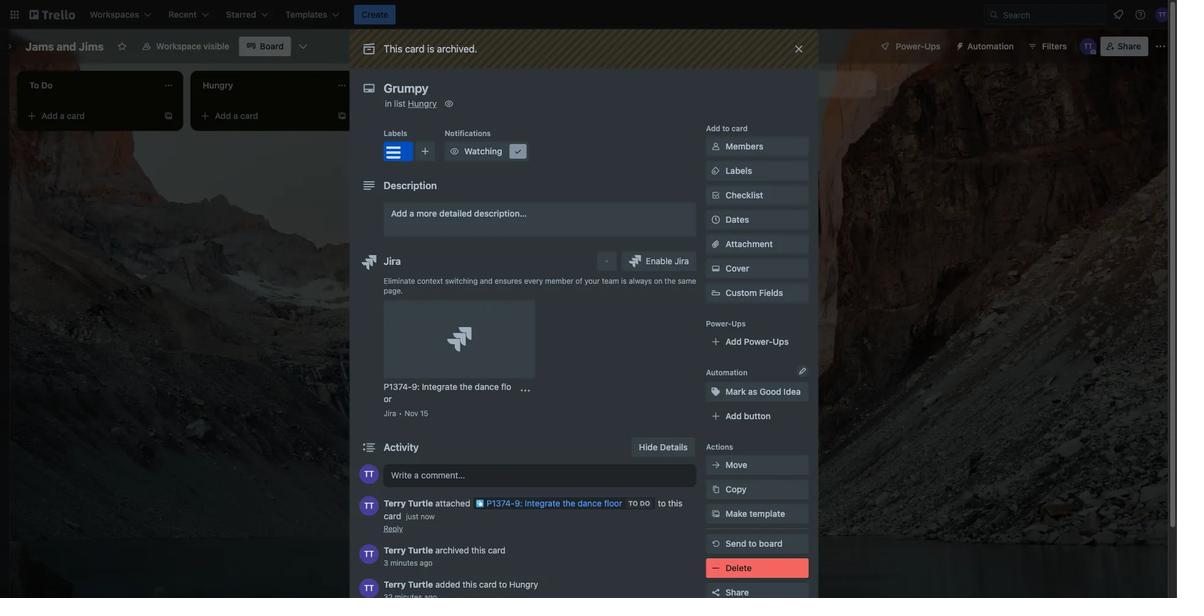 Task type: describe. For each thing, give the bounding box(es) containing it.
to up members
[[722, 124, 730, 132]]

to inside to this card
[[658, 499, 666, 509]]

add button
[[726, 411, 771, 421]]

switch to… image
[[9, 9, 21, 21]]

show menu image
[[1155, 40, 1167, 53]]

archived
[[435, 546, 469, 556]]

15
[[420, 409, 428, 418]]

enable jira
[[646, 256, 689, 266]]

add button button
[[706, 407, 809, 426]]

sm image for cover
[[710, 263, 722, 275]]

context
[[417, 277, 443, 285]]

1 terry turtle (terryturtle) image from the top
[[359, 465, 379, 484]]

p1374- for p1374-9: integrate the dance floor
[[487, 499, 515, 509]]

this card is archived.
[[384, 43, 477, 55]]

attachment button
[[706, 234, 809, 254]]

add a card button for create from template… image
[[22, 106, 159, 126]]

switching
[[445, 277, 478, 285]]

labels link
[[706, 161, 809, 181]]

dance for floor
[[578, 499, 602, 509]]

add a more detailed description…
[[391, 209, 527, 219]]

cover link
[[706, 259, 809, 278]]

workspace visible
[[156, 41, 229, 51]]

terry turtle attached
[[384, 499, 473, 509]]

add inside "link"
[[391, 209, 407, 219]]

sm image for send to board
[[710, 538, 722, 550]]

copy
[[726, 484, 747, 495]]

enable jira button
[[621, 252, 696, 271]]

always
[[629, 277, 652, 285]]

create
[[361, 9, 388, 20]]

copy link
[[706, 480, 809, 499]]

good
[[760, 387, 781, 397]]

members
[[726, 141, 763, 151]]

cover
[[726, 263, 749, 274]]

sm image for labels
[[710, 165, 722, 177]]

of
[[576, 277, 583, 285]]

sm image inside mark as good idea button
[[710, 386, 722, 398]]

dates
[[726, 215, 749, 225]]

terry turtle (terryturtle) image for attached
[[359, 496, 379, 516]]

every
[[524, 277, 543, 285]]

terry turtle added this card to hungry
[[384, 580, 538, 590]]

sm image for watching
[[448, 145, 461, 158]]

hide details
[[639, 442, 688, 452]]

sm image for move
[[710, 459, 722, 471]]

do
[[640, 500, 650, 508]]

this for terry turtle archived this card 3 minutes ago
[[471, 546, 486, 556]]

1 horizontal spatial terry turtle (terryturtle) image
[[1080, 38, 1097, 55]]

sm image for automation
[[950, 37, 967, 54]]

p1374-9: integrate the dance flo or jira • nov 15
[[384, 382, 511, 418]]

jira up eliminate
[[384, 256, 401, 267]]

button
[[744, 411, 771, 421]]

integrate for p1374-9: integrate the dance floor
[[525, 499, 560, 509]]

is inside "eliminate context switching and ensures every member of your team is always on the same page."
[[621, 277, 627, 285]]

flo
[[501, 382, 511, 392]]

watching
[[464, 146, 502, 156]]

power- inside power-ups button
[[896, 41, 925, 51]]

Search field
[[999, 5, 1106, 24]]

send to board link
[[706, 534, 809, 554]]

a inside add a more detailed description… "link"
[[409, 209, 414, 219]]

power-ups inside button
[[896, 41, 941, 51]]

mark as good idea button
[[706, 382, 809, 402]]

1 horizontal spatial hungry
[[509, 580, 538, 590]]

terry turtle archived this card 3 minutes ago
[[384, 546, 506, 567]]

hungry link
[[408, 99, 437, 109]]

filters
[[1042, 41, 1067, 51]]

0 horizontal spatial is
[[427, 43, 434, 55]]

color: blue, title: none image
[[384, 142, 413, 161]]

hide
[[639, 442, 658, 452]]

delete
[[726, 563, 752, 573]]

now
[[421, 513, 435, 521]]

member
[[545, 277, 574, 285]]

jams
[[26, 40, 54, 53]]

just
[[406, 513, 419, 521]]

1 vertical spatial share
[[726, 588, 749, 598]]

on
[[654, 277, 663, 285]]

team
[[602, 277, 619, 285]]

automation button
[[950, 37, 1021, 56]]

p1374-9: integrate the dance floor
[[487, 499, 622, 509]]

add a card for create from template… image
[[42, 111, 85, 121]]

add a more detailed description… link
[[384, 203, 696, 237]]

card inside to this card
[[384, 511, 401, 521]]

add power-ups
[[726, 337, 789, 347]]

as
[[748, 387, 757, 397]]

to right added
[[499, 580, 507, 590]]

or
[[384, 394, 392, 404]]

1 horizontal spatial share
[[1118, 41, 1141, 51]]

0 notifications image
[[1111, 7, 1126, 22]]

send to board
[[726, 539, 783, 549]]

2 vertical spatial terry turtle (terryturtle) image
[[359, 545, 379, 564]]

fields
[[759, 288, 783, 298]]

actions
[[706, 443, 733, 451]]

members link
[[706, 137, 809, 156]]

create from template… image
[[337, 111, 347, 121]]

search image
[[989, 10, 999, 20]]

Board name text field
[[20, 37, 110, 56]]

move link
[[706, 455, 809, 475]]

9: for p1374-9: integrate the dance floor
[[515, 499, 523, 509]]

delete link
[[706, 559, 809, 578]]

reply link
[[384, 524, 403, 533]]

sm image right hungry link
[[443, 98, 455, 110]]

watching button
[[445, 142, 529, 161]]

add inside "button"
[[726, 411, 742, 421]]

0 vertical spatial hungry
[[408, 99, 437, 109]]

sm image for delete
[[710, 562, 722, 575]]

jira inside p1374-9: integrate the dance flo or jira • nov 15
[[384, 409, 396, 418]]

add a card for create from template… icon
[[215, 111, 258, 121]]

checklist
[[726, 190, 763, 200]]

reply
[[384, 524, 403, 533]]

custom fields button
[[706, 287, 809, 299]]

filters button
[[1024, 37, 1071, 56]]

create button
[[354, 5, 396, 24]]



Task type: locate. For each thing, give the bounding box(es) containing it.
add a card
[[42, 111, 85, 121], [215, 111, 258, 121], [388, 111, 432, 121]]

power- inside add power-ups link
[[744, 337, 773, 347]]

1 horizontal spatial power-
[[744, 337, 773, 347]]

1 horizontal spatial ups
[[773, 337, 789, 347]]

primary element
[[0, 0, 1177, 29]]

3 add a card from the left
[[388, 111, 432, 121]]

2 vertical spatial terry turtle (terryturtle) image
[[359, 579, 379, 598]]

0 horizontal spatial power-
[[706, 319, 732, 328]]

1 vertical spatial terry turtle (terryturtle) image
[[1080, 38, 1097, 55]]

share button down delete 'link'
[[706, 583, 809, 598]]

1 add a card button from the left
[[22, 106, 159, 126]]

terry up reply
[[384, 499, 406, 509]]

in list hungry
[[385, 99, 437, 109]]

ups inside button
[[925, 41, 941, 51]]

turtle down the ago
[[408, 580, 433, 590]]

dance inside p1374-9: integrate the dance flo or jira • nov 15
[[475, 382, 499, 392]]

notifications
[[445, 129, 491, 137]]

sm image inside the labels link
[[710, 165, 722, 177]]

is
[[427, 43, 434, 55], [621, 277, 627, 285]]

0 horizontal spatial the
[[460, 382, 472, 392]]

power-ups button
[[871, 37, 948, 56]]

p1374-9: integrate the dance floor image
[[447, 327, 472, 352]]

description
[[384, 180, 437, 191]]

send
[[726, 539, 746, 549]]

nov
[[405, 409, 418, 418]]

dance left the "flo"
[[475, 382, 499, 392]]

0 vertical spatial dance
[[475, 382, 499, 392]]

0 vertical spatial terry
[[384, 499, 406, 509]]

2 vertical spatial terry
[[384, 580, 406, 590]]

0 horizontal spatial power-ups
[[706, 319, 746, 328]]

sm image inside watching button
[[512, 145, 524, 158]]

create from template… image
[[164, 111, 173, 121]]

hide details link
[[632, 438, 695, 457]]

1 vertical spatial is
[[621, 277, 627, 285]]

3 add a card button from the left
[[369, 106, 506, 126]]

this for terry turtle added this card to hungry
[[463, 580, 477, 590]]

0 horizontal spatial share
[[726, 588, 749, 598]]

0 vertical spatial p1374-
[[384, 382, 412, 392]]

page.
[[384, 286, 403, 295]]

1 horizontal spatial add a card
[[215, 111, 258, 121]]

terry for terry turtle archived this card 3 minutes ago
[[384, 546, 406, 556]]

to
[[628, 500, 638, 508]]

terry turtle (terryturtle) image right open information menu icon
[[1155, 7, 1170, 22]]

is left archived.
[[427, 43, 434, 55]]

1 vertical spatial hungry
[[509, 580, 538, 590]]

sm image inside cover link
[[710, 263, 722, 275]]

0 vertical spatial terry turtle (terryturtle) image
[[359, 465, 379, 484]]

automation inside automation button
[[967, 41, 1014, 51]]

workspace visible button
[[134, 37, 237, 56]]

0 vertical spatial automation
[[967, 41, 1014, 51]]

add
[[42, 111, 58, 121], [215, 111, 231, 121], [388, 111, 404, 121], [706, 124, 720, 132], [391, 209, 407, 219], [726, 337, 742, 347], [726, 411, 742, 421]]

integrate for p1374-9: integrate the dance flo or jira • nov 15
[[422, 382, 457, 392]]

1 vertical spatial and
[[480, 277, 493, 285]]

1 horizontal spatial power-ups
[[896, 41, 941, 51]]

sm image inside "send to board" 'link'
[[710, 538, 722, 550]]

1 terry from the top
[[384, 499, 406, 509]]

add a card button for create from template… icon
[[195, 106, 332, 126]]

to
[[722, 124, 730, 132], [658, 499, 666, 509], [749, 539, 757, 549], [499, 580, 507, 590]]

3
[[384, 559, 388, 567]]

0 horizontal spatial and
[[56, 40, 76, 53]]

automation up the mark
[[706, 368, 748, 377]]

share
[[1118, 41, 1141, 51], [726, 588, 749, 598]]

labels up checklist
[[726, 166, 752, 176]]

0 vertical spatial integrate
[[422, 382, 457, 392]]

this
[[668, 499, 683, 509], [471, 546, 486, 556], [463, 580, 477, 590]]

to this card
[[384, 499, 683, 521]]

sm image inside automation button
[[950, 37, 967, 54]]

2 terry turtle (terryturtle) image from the top
[[359, 496, 379, 516]]

turtle up just now link
[[408, 499, 433, 509]]

and inside text field
[[56, 40, 76, 53]]

enable
[[646, 256, 672, 266]]

sm image left the mark
[[710, 386, 722, 398]]

1 horizontal spatial p1374-
[[487, 499, 515, 509]]

2 vertical spatial this
[[463, 580, 477, 590]]

sm image down the notifications
[[448, 145, 461, 158]]

0 vertical spatial share button
[[1101, 37, 1148, 56]]

terry for terry turtle attached
[[384, 499, 406, 509]]

0 vertical spatial and
[[56, 40, 76, 53]]

board link
[[239, 37, 291, 56]]

eliminate context switching and ensures every member of your team is always on the same page.
[[384, 277, 696, 295]]

terry
[[384, 499, 406, 509], [384, 546, 406, 556], [384, 580, 406, 590]]

0 horizontal spatial integrate
[[422, 382, 457, 392]]

0 vertical spatial terry turtle (terryturtle) image
[[1155, 7, 1170, 22]]

share button down 0 notifications icon
[[1101, 37, 1148, 56]]

3 turtle from the top
[[408, 580, 433, 590]]

1 vertical spatial power-ups
[[706, 319, 746, 328]]

1 vertical spatial share button
[[706, 583, 809, 598]]

turtle for archived
[[408, 546, 433, 556]]

0 horizontal spatial ups
[[732, 319, 746, 328]]

the for p1374-9: integrate the dance flo or jira • nov 15
[[460, 382, 472, 392]]

1 horizontal spatial the
[[563, 499, 575, 509]]

ups left automation button
[[925, 41, 941, 51]]

star or unstar board image
[[117, 42, 127, 51]]

None text field
[[378, 77, 781, 99]]

board
[[759, 539, 783, 549]]

sm image inside checklist link
[[710, 189, 722, 201]]

sm image inside copy link
[[710, 484, 722, 496]]

jira up same
[[675, 256, 689, 266]]

3 terry from the top
[[384, 580, 406, 590]]

sm image left make
[[710, 508, 722, 520]]

ups
[[925, 41, 941, 51], [732, 319, 746, 328], [773, 337, 789, 347]]

2 horizontal spatial terry turtle (terryturtle) image
[[1155, 7, 1170, 22]]

1 vertical spatial terry turtle (terryturtle) image
[[359, 496, 379, 516]]

1 vertical spatial automation
[[706, 368, 748, 377]]

more
[[416, 209, 437, 219]]

description…
[[474, 209, 527, 219]]

ups up add power-ups
[[732, 319, 746, 328]]

1 vertical spatial labels
[[726, 166, 752, 176]]

1 horizontal spatial integrate
[[525, 499, 560, 509]]

jims
[[79, 40, 104, 53]]

1 vertical spatial dance
[[578, 499, 602, 509]]

2 add a card from the left
[[215, 111, 258, 121]]

sm image inside delete 'link'
[[710, 562, 722, 575]]

to inside 'link'
[[749, 539, 757, 549]]

this right archived
[[471, 546, 486, 556]]

1 horizontal spatial 9:
[[515, 499, 523, 509]]

just now link
[[406, 513, 435, 521]]

the right on
[[665, 277, 676, 285]]

3 terry turtle (terryturtle) image from the top
[[359, 579, 379, 598]]

and inside "eliminate context switching and ensures every member of your team is always on the same page."
[[480, 277, 493, 285]]

board
[[260, 41, 284, 51]]

attached
[[435, 499, 470, 509]]

1 vertical spatial power-
[[706, 319, 732, 328]]

terry for terry turtle added this card to hungry
[[384, 580, 406, 590]]

jams and jims
[[26, 40, 104, 53]]

turtle inside 'terry turtle archived this card 3 minutes ago'
[[408, 546, 433, 556]]

turtle for added
[[408, 580, 433, 590]]

1 horizontal spatial labels
[[726, 166, 752, 176]]

sm image
[[710, 140, 722, 153], [512, 145, 524, 158], [710, 165, 722, 177], [710, 189, 722, 201], [710, 263, 722, 275], [710, 459, 722, 471], [710, 538, 722, 550]]

attachment
[[726, 239, 773, 249]]

0 horizontal spatial p1374-
[[384, 382, 412, 392]]

details
[[660, 442, 688, 452]]

activity
[[384, 442, 419, 453]]

0 horizontal spatial labels
[[384, 129, 407, 137]]

0 horizontal spatial dance
[[475, 382, 499, 392]]

1 add a card from the left
[[42, 111, 85, 121]]

•
[[399, 409, 402, 418]]

0 horizontal spatial hungry
[[408, 99, 437, 109]]

terry turtle (terryturtle) image
[[359, 465, 379, 484], [359, 496, 379, 516], [359, 579, 379, 598]]

this inside to this card
[[668, 499, 683, 509]]

the left the "flo"
[[460, 382, 472, 392]]

2 horizontal spatial ups
[[925, 41, 941, 51]]

1 horizontal spatial share button
[[1101, 37, 1148, 56]]

0 horizontal spatial add a card
[[42, 111, 85, 121]]

ups down fields
[[773, 337, 789, 347]]

1 vertical spatial terry
[[384, 546, 406, 556]]

sm image
[[950, 37, 967, 54], [443, 98, 455, 110], [448, 145, 461, 158], [710, 386, 722, 398], [710, 484, 722, 496], [710, 508, 722, 520], [710, 562, 722, 575]]

2 horizontal spatial add a card button
[[369, 106, 506, 126]]

and left ensures
[[480, 277, 493, 285]]

the
[[665, 277, 676, 285], [460, 382, 472, 392], [563, 499, 575, 509]]

0 horizontal spatial share button
[[706, 583, 809, 598]]

archived.
[[437, 43, 477, 55]]

1 horizontal spatial and
[[480, 277, 493, 285]]

0 vertical spatial labels
[[384, 129, 407, 137]]

mark
[[726, 387, 746, 397]]

in
[[385, 99, 392, 109]]

sm image for checklist
[[710, 189, 722, 201]]

terry inside 'terry turtle archived this card 3 minutes ago'
[[384, 546, 406, 556]]

is right team
[[621, 277, 627, 285]]

0 horizontal spatial 9:
[[412, 382, 420, 392]]

turtle
[[408, 499, 433, 509], [408, 546, 433, 556], [408, 580, 433, 590]]

this inside 'terry turtle archived this card 3 minutes ago'
[[471, 546, 486, 556]]

0 horizontal spatial add a card button
[[22, 106, 159, 126]]

to do
[[628, 500, 650, 508]]

0 vertical spatial this
[[668, 499, 683, 509]]

sm image inside make template link
[[710, 508, 722, 520]]

2 vertical spatial ups
[[773, 337, 789, 347]]

checklist link
[[706, 186, 809, 205]]

your
[[585, 277, 600, 285]]

dance left floor
[[578, 499, 602, 509]]

1 vertical spatial ups
[[732, 319, 746, 328]]

the down write a comment text box
[[563, 499, 575, 509]]

p1374- inside p1374-9: integrate the dance flo or jira • nov 15
[[384, 382, 412, 392]]

2 horizontal spatial add a card
[[388, 111, 432, 121]]

detailed
[[439, 209, 472, 219]]

just now
[[406, 513, 435, 521]]

p1374-
[[384, 382, 412, 392], [487, 499, 515, 509]]

terry turtle (terryturtle) image
[[1155, 7, 1170, 22], [1080, 38, 1097, 55], [359, 545, 379, 564]]

0 horizontal spatial automation
[[706, 368, 748, 377]]

template
[[749, 509, 785, 519]]

to right send
[[749, 539, 757, 549]]

0 vertical spatial the
[[665, 277, 676, 285]]

custom fields
[[726, 288, 783, 298]]

9: down write a comment text box
[[515, 499, 523, 509]]

jira inside button
[[675, 256, 689, 266]]

dance
[[475, 382, 499, 392], [578, 499, 602, 509]]

mark as good idea
[[726, 387, 801, 397]]

0 vertical spatial power-
[[896, 41, 925, 51]]

2 horizontal spatial the
[[665, 277, 676, 285]]

this right do
[[668, 499, 683, 509]]

sm image for copy
[[710, 484, 722, 496]]

terry down 3
[[384, 580, 406, 590]]

1 horizontal spatial is
[[621, 277, 627, 285]]

1 vertical spatial p1374-
[[487, 499, 515, 509]]

2 vertical spatial the
[[563, 499, 575, 509]]

the for p1374-9: integrate the dance floor
[[563, 499, 575, 509]]

integrate inside p1374-9: integrate the dance flo or jira • nov 15
[[422, 382, 457, 392]]

move
[[726, 460, 747, 470]]

integrate down write a comment text box
[[525, 499, 560, 509]]

sm image inside watching button
[[448, 145, 461, 158]]

2 vertical spatial power-
[[744, 337, 773, 347]]

labels up color: blue, title: none icon
[[384, 129, 407, 137]]

1 horizontal spatial automation
[[967, 41, 1014, 51]]

0 vertical spatial 9:
[[412, 382, 420, 392]]

sm image inside members link
[[710, 140, 722, 153]]

0 vertical spatial share
[[1118, 41, 1141, 51]]

9:
[[412, 382, 420, 392], [515, 499, 523, 509]]

0 vertical spatial is
[[427, 43, 434, 55]]

Write a comment text field
[[384, 465, 696, 487]]

0 vertical spatial turtle
[[408, 499, 433, 509]]

2 horizontal spatial power-
[[896, 41, 925, 51]]

turtle for attached
[[408, 499, 433, 509]]

9: inside p1374-9: integrate the dance flo or jira • nov 15
[[412, 382, 420, 392]]

1 vertical spatial this
[[471, 546, 486, 556]]

and
[[56, 40, 76, 53], [480, 277, 493, 285]]

2 turtle from the top
[[408, 546, 433, 556]]

sm image left copy
[[710, 484, 722, 496]]

add a card button
[[22, 106, 159, 126], [195, 106, 332, 126], [369, 106, 506, 126]]

share down delete
[[726, 588, 749, 598]]

turtle up the ago
[[408, 546, 433, 556]]

1 vertical spatial integrate
[[525, 499, 560, 509]]

workspace
[[156, 41, 201, 51]]

and left jims
[[56, 40, 76, 53]]

integrate up 15
[[422, 382, 457, 392]]

1 horizontal spatial dance
[[578, 499, 602, 509]]

add power-ups link
[[706, 332, 809, 352]]

list
[[394, 99, 406, 109]]

card inside 'terry turtle archived this card 3 minutes ago'
[[488, 546, 506, 556]]

1 vertical spatial the
[[460, 382, 472, 392]]

0 horizontal spatial terry turtle (terryturtle) image
[[359, 545, 379, 564]]

1 horizontal spatial add a card button
[[195, 106, 332, 126]]

sm image inside move link
[[710, 459, 722, 471]]

make
[[726, 509, 747, 519]]

to right do
[[658, 499, 666, 509]]

p1374- for p1374-9: integrate the dance flo or jira • nov 15
[[384, 382, 412, 392]]

3 minutes ago link
[[384, 559, 433, 567]]

visible
[[203, 41, 229, 51]]

custom
[[726, 288, 757, 298]]

p1374- right attached
[[487, 499, 515, 509]]

9: for p1374-9: integrate the dance flo or jira • nov 15
[[412, 382, 420, 392]]

jira left •
[[384, 409, 396, 418]]

share left show menu image
[[1118, 41, 1141, 51]]

dance for flo
[[475, 382, 499, 392]]

2 vertical spatial turtle
[[408, 580, 433, 590]]

0 vertical spatial ups
[[925, 41, 941, 51]]

2 add a card button from the left
[[195, 106, 332, 126]]

ensures
[[495, 277, 522, 285]]

the inside "eliminate context switching and ensures every member of your team is always on the same page."
[[665, 277, 676, 285]]

0 vertical spatial power-ups
[[896, 41, 941, 51]]

the inside p1374-9: integrate the dance flo or jira • nov 15
[[460, 382, 472, 392]]

1 vertical spatial 9:
[[515, 499, 523, 509]]

p1374- up or
[[384, 382, 412, 392]]

terry turtle (terryturtle) image for added this card to hungry
[[359, 579, 379, 598]]

sm image left delete
[[710, 562, 722, 575]]

this right added
[[463, 580, 477, 590]]

sm image for make template
[[710, 508, 722, 520]]

open information menu image
[[1134, 9, 1147, 21]]

sm image right power-ups button
[[950, 37, 967, 54]]

eliminate
[[384, 277, 415, 285]]

2 terry from the top
[[384, 546, 406, 556]]

this
[[384, 43, 402, 55]]

customize views image
[[297, 40, 309, 53]]

sm image for members
[[710, 140, 722, 153]]

1 vertical spatial turtle
[[408, 546, 433, 556]]

terry turtle (terryturtle) image right filters at the right of page
[[1080, 38, 1097, 55]]

terry turtle (terryturtle) image left 3
[[359, 545, 379, 564]]

idea
[[784, 387, 801, 397]]

9: up nov
[[412, 382, 420, 392]]

terry up 3
[[384, 546, 406, 556]]

automation down search icon on the top right
[[967, 41, 1014, 51]]

1 turtle from the top
[[408, 499, 433, 509]]

added
[[435, 580, 460, 590]]



Task type: vqa. For each thing, say whether or not it's contained in the screenshot.
"@"
no



